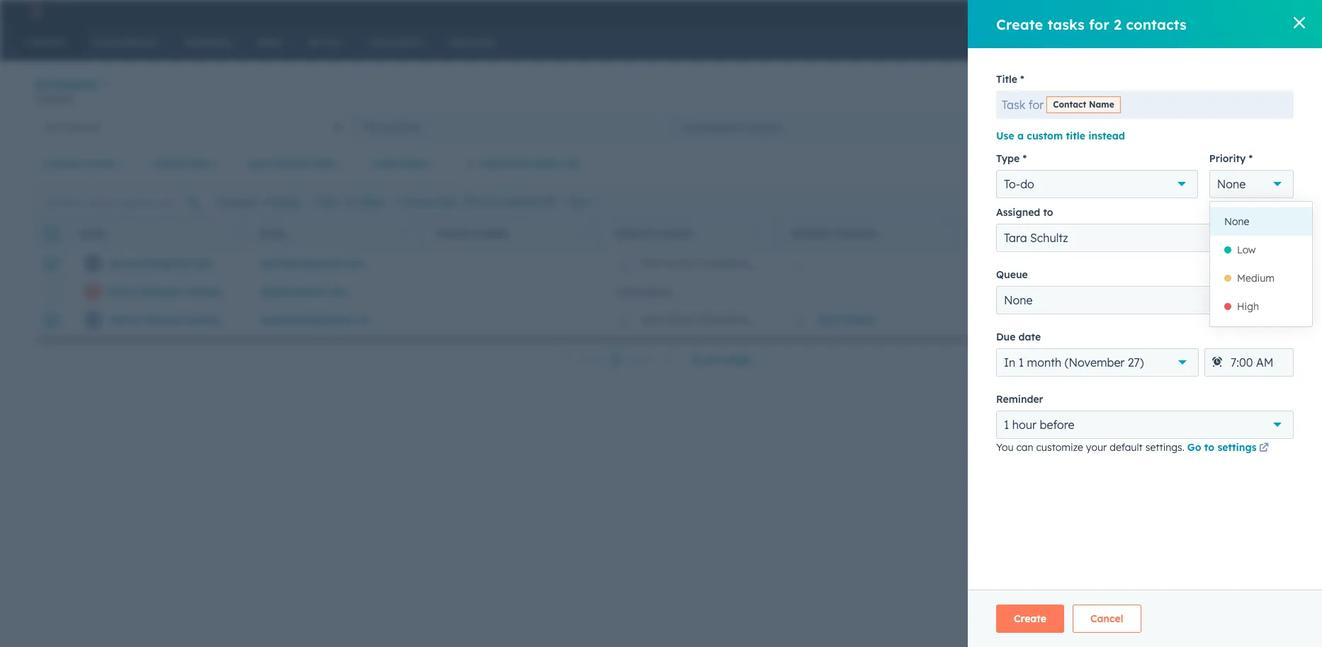 Task type: describe. For each thing, give the bounding box(es) containing it.
my
[[364, 121, 378, 134]]

(edt)
[[1062, 229, 1085, 239]]

do
[[1020, 177, 1034, 191]]

name inside create tasks for 2 contacts 'dialog'
[[1089, 99, 1114, 110]]

contact) for bh@hubspot.com
[[228, 286, 271, 298]]

2 selected
[[215, 197, 256, 207]]

create contact button
[[1205, 80, 1288, 102]]

close image
[[1294, 17, 1305, 28]]

edit for edit
[[320, 197, 337, 207]]

gawain1@gmail.com inside button
[[261, 257, 365, 270]]

add view (3/5)
[[1021, 120, 1094, 133]]

create tasks for 2 contacts
[[996, 15, 1187, 33]]

19,
[[989, 314, 1002, 327]]

view for add
[[1044, 120, 1066, 133]]

primary
[[791, 229, 832, 239]]

johnson
[[141, 314, 183, 327]]

hour
[[1012, 418, 1037, 432]]

gawain1@gmail.com button
[[244, 249, 421, 278]]

enroll
[[465, 197, 490, 207]]

lead status
[[372, 157, 429, 170]]

(0)
[[565, 157, 579, 170]]

title
[[1066, 130, 1085, 142]]

3 records
[[34, 94, 73, 104]]

contact inside popup button
[[43, 157, 82, 170]]

tara schultz image
[[1181, 5, 1194, 18]]

tara schultz
[[1004, 231, 1068, 245]]

riot
[[818, 314, 838, 327]]

apoptosis studios 2 button
[[1172, 0, 1304, 23]]

(tarashultz49@gmail.com) for --
[[700, 257, 823, 270]]

a
[[1017, 130, 1024, 142]]

phone number
[[437, 229, 508, 239]]

(tarashultz49@gmail.com) for oct 19, 2023
[[700, 314, 823, 327]]

all contacts button
[[34, 113, 353, 141]]

your
[[1086, 441, 1107, 454]]

1 vertical spatial contact owner
[[614, 229, 691, 239]]

create for create tasks for 2 contacts
[[996, 15, 1043, 33]]

month
[[1027, 356, 1062, 370]]

type
[[996, 152, 1020, 165]]

lead status
[[1146, 229, 1203, 239]]

settings image
[[1127, 6, 1140, 19]]

all views
[[1121, 120, 1164, 133]]

2023
[[1004, 314, 1027, 327]]

create for create contact
[[1217, 85, 1243, 96]]

to-
[[1004, 177, 1020, 191]]

schultz for --
[[664, 257, 697, 270]]

task for
[[1002, 98, 1044, 112]]

edit for edit columns
[[1224, 197, 1240, 207]]

my contacts button
[[353, 113, 672, 141]]

hubspot link
[[17, 3, 53, 20]]

calling icon button
[[1038, 2, 1062, 21]]

all contacts
[[45, 121, 100, 134]]

tara inside popup button
[[1004, 231, 1027, 245]]

in
[[1004, 356, 1016, 370]]

contacts for unassigned contacts
[[741, 121, 781, 134]]

low
[[1237, 244, 1256, 257]]

tara schultz (tarashultz49@gmail.com) button for -
[[598, 249, 823, 278]]

press to sort. element for phone number
[[580, 228, 585, 240]]

tara schultz (tarashultz49@gmail.com) for oct 19, 2023
[[641, 314, 823, 327]]

all for all contacts
[[45, 121, 56, 134]]

tasks for create tasks for 2 contacts
[[1048, 15, 1085, 33]]

none for queue
[[1004, 293, 1033, 308]]

unassigned for unassigned contacts
[[683, 121, 738, 134]]

1 horizontal spatial date
[[312, 157, 335, 170]]

default
[[1110, 441, 1143, 454]]

last for last activity date (edt)
[[969, 229, 990, 239]]

maria johnson (sample contact)
[[109, 314, 273, 327]]

add
[[1021, 120, 1041, 133]]

1 link opens in a new window image from the top
[[1259, 441, 1269, 458]]

use a custom title instead button
[[996, 128, 1125, 145]]

my contacts
[[364, 121, 422, 134]]

unassigned contacts button
[[672, 113, 991, 141]]

menu containing apoptosis studios 2
[[959, 0, 1305, 23]]

0 vertical spatial for
[[1089, 15, 1110, 33]]

assign button
[[261, 196, 300, 209]]

task
[[1002, 98, 1026, 112]]

tasks for create tasks
[[435, 197, 457, 207]]

assign
[[273, 197, 300, 207]]

search image
[[1292, 37, 1302, 47]]

2 vertical spatial contact
[[614, 229, 655, 239]]

settings
[[1218, 441, 1257, 454]]

last activity date button
[[238, 150, 354, 178]]

settings link
[[1125, 4, 1143, 19]]

queue
[[996, 269, 1028, 281]]

primary company column header
[[775, 218, 953, 249]]

list box containing none
[[1210, 202, 1312, 327]]

1 vertical spatial name
[[79, 229, 105, 239]]

(3/5)
[[1070, 120, 1094, 133]]

high
[[1237, 300, 1259, 313]]

open
[[1147, 257, 1172, 270]]

maria
[[109, 314, 138, 327]]

open button
[[1129, 249, 1307, 278]]

(november
[[1065, 356, 1125, 370]]

halligan
[[139, 286, 181, 298]]

1 gawain1@gmail.com link from the left
[[109, 257, 213, 270]]

contacts inside 'dialog'
[[1126, 15, 1187, 33]]

use
[[996, 130, 1014, 142]]

0 horizontal spatial 2
[[215, 197, 220, 207]]

1 vertical spatial for
[[1029, 98, 1044, 112]]

upgrade image
[[969, 6, 982, 19]]

pagination navigation
[[553, 351, 682, 370]]

to for assigned
[[1043, 206, 1053, 219]]

last activity date
[[248, 157, 335, 170]]

apoptosis
[[1196, 6, 1240, 17]]

press to sort. element for email
[[403, 228, 408, 240]]

create date button
[[143, 150, 230, 178]]

maria johnson (sample contact) link
[[109, 314, 273, 327]]

oct
[[970, 314, 986, 327]]

marketplaces button
[[1065, 0, 1095, 23]]

25 per page
[[691, 354, 750, 366]]

contact
[[1246, 85, 1276, 96]]

save view
[[1236, 158, 1276, 169]]

2 inside 'dialog'
[[1114, 15, 1122, 33]]

tara schultz (tarashultz49@gmail.com) for --
[[641, 257, 823, 270]]

brian
[[109, 286, 136, 298]]

cancel button
[[1073, 605, 1141, 633]]

contacts banner
[[34, 73, 1288, 113]]

export button
[[1161, 193, 1206, 212]]

page
[[725, 354, 750, 366]]

-- button for --
[[1129, 278, 1307, 306]]

studios
[[1242, 6, 1275, 17]]

deepdark@gmail.com link
[[261, 314, 370, 327]]

1 press to sort. element from the left
[[226, 228, 231, 240]]

marketplaces image
[[1074, 6, 1087, 19]]

create for create date
[[152, 157, 185, 170]]

press to sort. element for contact owner
[[757, 228, 762, 240]]

filters
[[533, 157, 562, 170]]

all views link
[[1112, 113, 1174, 141]]

HH:MM text field
[[1205, 349, 1294, 377]]

selected
[[222, 197, 256, 207]]

in 1 month (november 27) button
[[996, 349, 1199, 377]]

create tasks for 2 contacts dialog
[[968, 0, 1322, 648]]



Task type: vqa. For each thing, say whether or not it's contained in the screenshot.
header corresponding to Primary header
no



Task type: locate. For each thing, give the bounding box(es) containing it.
gawain1@gmail.com link up bh@hubspot.com
[[261, 257, 365, 270]]

actions
[[1085, 85, 1114, 96]]

owner up the 'unassigned' button
[[658, 229, 691, 239]]

2 gawain1@gmail.com link from the left
[[261, 257, 365, 270]]

unassigned contacts
[[683, 121, 781, 134]]

0 vertical spatial last
[[248, 157, 269, 170]]

1 vertical spatial lead
[[1146, 229, 1169, 239]]

4 press to sort. element from the left
[[757, 228, 762, 240]]

schultz up the 'unassigned' button
[[664, 257, 697, 270]]

2 all from the left
[[45, 121, 56, 134]]

data
[[1000, 85, 1024, 97]]

1 edit from the left
[[320, 197, 337, 207]]

last for last activity date
[[248, 157, 269, 170]]

2 left the settings image
[[1114, 15, 1122, 33]]

unassigned up "next" at the bottom of the page
[[615, 286, 670, 298]]

none
[[1217, 177, 1246, 191], [1224, 215, 1250, 228], [1004, 293, 1033, 308]]

1 horizontal spatial lead
[[1146, 229, 1169, 239]]

tara schultz (tarashultz49@gmail.com) up the 'unassigned' button
[[641, 257, 823, 270]]

activity
[[272, 157, 309, 170]]

settings.
[[1146, 441, 1185, 454]]

2 horizontal spatial 2
[[1277, 6, 1283, 17]]

you can customize your default settings.
[[996, 441, 1187, 454]]

0 vertical spatial owner
[[85, 157, 116, 170]]

last inside popup button
[[248, 157, 269, 170]]

0 vertical spatial contact
[[1053, 99, 1086, 110]]

go to settings
[[1187, 441, 1257, 454]]

1 horizontal spatial press to sort. image
[[757, 228, 762, 238]]

custom
[[1027, 130, 1063, 142]]

all
[[1121, 120, 1134, 133], [45, 121, 56, 134]]

1 tara schultz (tarashultz49@gmail.com) from the top
[[641, 257, 823, 270]]

0 horizontal spatial gawain1@gmail.com link
[[109, 257, 213, 270]]

tara schultz (tarashultz49@gmail.com) button
[[598, 249, 823, 278], [598, 306, 823, 334]]

create inside button
[[1217, 85, 1243, 96]]

0 horizontal spatial edit
[[320, 197, 337, 207]]

for down data quality
[[1029, 98, 1044, 112]]

contact) down bh@hubspot.com link
[[230, 314, 273, 327]]

27)
[[1128, 356, 1144, 370]]

tara schultz (tarashultz49@gmail.com)
[[641, 257, 823, 270], [641, 314, 823, 327]]

schultz down the 'unassigned' button
[[664, 314, 697, 327]]

1 tara schultz (tarashultz49@gmail.com) button from the top
[[598, 249, 823, 278]]

contact owner inside popup button
[[43, 157, 116, 170]]

1 vertical spatial contact)
[[230, 314, 273, 327]]

name down actions
[[1089, 99, 1114, 110]]

-- button up due date element at right bottom
[[1129, 306, 1307, 334]]

none inside dropdown button
[[1217, 177, 1246, 191]]

owner inside popup button
[[85, 157, 116, 170]]

press to sort. image down create tasks 'button'
[[403, 228, 408, 238]]

menu
[[959, 0, 1305, 23]]

all left views
[[1121, 120, 1134, 133]]

gawain1@gmail.com link up halligan
[[109, 257, 213, 270]]

save
[[1236, 158, 1256, 169]]

1 horizontal spatial owner
[[658, 229, 691, 239]]

0 vertical spatial unassigned
[[683, 121, 738, 134]]

--
[[793, 257, 800, 270], [970, 257, 978, 270], [970, 286, 978, 298], [1147, 286, 1155, 298], [1147, 314, 1155, 327]]

contacts
[[34, 75, 97, 93]]

status
[[399, 157, 429, 170]]

1 vertical spatial unassigned
[[615, 286, 670, 298]]

2 tara schultz (tarashultz49@gmail.com) from the top
[[641, 314, 823, 327]]

1 horizontal spatial 1
[[1004, 418, 1009, 432]]

1 horizontal spatial contact owner
[[614, 229, 691, 239]]

1 horizontal spatial for
[[1089, 15, 1110, 33]]

lead for lead status
[[1146, 229, 1169, 239]]

2 right studios on the right top
[[1277, 6, 1283, 17]]

list box
[[1210, 202, 1312, 327]]

1 vertical spatial view
[[1258, 158, 1276, 169]]

Search HubSpot search field
[[1123, 30, 1297, 54]]

1 horizontal spatial to
[[1204, 441, 1215, 454]]

tara up the 'unassigned' button
[[641, 257, 661, 270]]

1 hour before button
[[996, 411, 1294, 439]]

view
[[1044, 120, 1066, 133], [1258, 158, 1276, 169]]

0 horizontal spatial tasks
[[435, 197, 457, 207]]

(tarashultz49@gmail.com) up page in the right bottom of the page
[[700, 314, 823, 327]]

Search name, phone, email addresses, or company search field
[[38, 190, 210, 215]]

lead up open
[[1146, 229, 1169, 239]]

in 1 month (november 27)
[[1004, 356, 1144, 370]]

press to sort. element down create tasks 'button'
[[403, 228, 408, 240]]

1 all from the left
[[1121, 120, 1134, 133]]

2 gawain1@gmail.com from the left
[[261, 257, 365, 270]]

lead
[[372, 157, 396, 170], [1146, 229, 1169, 239]]

1 inside button
[[612, 354, 618, 366]]

2 vertical spatial none
[[1004, 293, 1033, 308]]

tara schultz (tarashultz49@gmail.com) up page in the right bottom of the page
[[641, 314, 823, 327]]

link opens in a new window image
[[1259, 441, 1269, 458], [1259, 444, 1269, 454]]

0 vertical spatial tara schultz (tarashultz49@gmail.com)
[[641, 257, 823, 270]]

to up date
[[1043, 206, 1053, 219]]

to
[[1043, 206, 1053, 219], [1204, 441, 1215, 454]]

none button
[[996, 286, 1294, 315]]

2 vertical spatial schultz
[[664, 314, 697, 327]]

2 (tarashultz49@gmail.com) from the top
[[700, 314, 823, 327]]

1 inside popup button
[[1004, 418, 1009, 432]]

name
[[1089, 99, 1114, 110], [79, 229, 105, 239]]

2 horizontal spatial contact
[[1053, 99, 1086, 110]]

contact
[[1053, 99, 1086, 110], [43, 157, 82, 170], [614, 229, 655, 239]]

0 vertical spatial view
[[1044, 120, 1066, 133]]

view inside popup button
[[1044, 120, 1066, 133]]

1 vertical spatial tara
[[641, 257, 661, 270]]

none for priority
[[1217, 177, 1246, 191]]

gawain1@gmail.com link
[[109, 257, 213, 270], [261, 257, 365, 270]]

create for create tasks
[[404, 197, 432, 207]]

next button
[[623, 351, 682, 370]]

tasks inside 'button'
[[435, 197, 457, 207]]

0 vertical spatial to
[[1043, 206, 1053, 219]]

reminder
[[996, 393, 1043, 406]]

unassigned for unassigned
[[615, 286, 670, 298]]

2 press to sort. image from the left
[[757, 228, 762, 238]]

0 horizontal spatial all
[[45, 121, 56, 134]]

gawain1@gmail.com link inside button
[[261, 257, 365, 270]]

1 vertical spatial tasks
[[435, 197, 457, 207]]

0 horizontal spatial last
[[248, 157, 269, 170]]

date down 2023
[[1019, 331, 1041, 344]]

1 right in
[[1019, 356, 1024, 370]]

0 vertical spatial none
[[1217, 177, 1246, 191]]

0 vertical spatial (sample
[[185, 286, 225, 298]]

contact) down 'email'
[[228, 286, 271, 298]]

all down 3 records
[[45, 121, 56, 134]]

gawain1@gmail.com up bh@hubspot.com
[[261, 257, 365, 270]]

2 press to sort. element from the left
[[403, 228, 408, 240]]

notifications image
[[1151, 6, 1164, 19]]

1 vertical spatial schultz
[[664, 257, 697, 270]]

contact name
[[1053, 99, 1114, 110]]

title
[[996, 73, 1017, 86]]

unassigned down contacts banner on the top of page
[[683, 121, 738, 134]]

(sample for johnson
[[186, 314, 227, 327]]

-- button down low
[[1129, 278, 1307, 306]]

none down edit columns button
[[1224, 215, 1250, 228]]

none inside popup button
[[1004, 293, 1033, 308]]

0 horizontal spatial for
[[1029, 98, 1044, 112]]

create date
[[152, 157, 211, 170]]

1 button
[[607, 351, 623, 369]]

2 -- button from the top
[[1129, 306, 1307, 334]]

assigned to
[[996, 206, 1053, 219]]

edit left columns
[[1224, 197, 1240, 207]]

(tarashultz49@gmail.com)
[[700, 257, 823, 270], [700, 314, 823, 327]]

0 horizontal spatial press to sort. image
[[403, 228, 408, 238]]

brian halligan (sample contact)
[[109, 286, 271, 298]]

0 horizontal spatial lead
[[372, 157, 396, 170]]

1 vertical spatial owner
[[658, 229, 691, 239]]

press to sort. image left 'primary'
[[757, 228, 762, 238]]

lead status button
[[362, 150, 448, 178]]

edit columns
[[1224, 197, 1275, 207]]

apoptosis studios 2
[[1196, 6, 1283, 17]]

due date element
[[1205, 349, 1294, 377]]

1 vertical spatial (tarashultz49@gmail.com)
[[700, 314, 823, 327]]

last activity date (edt)
[[969, 229, 1085, 239]]

0 vertical spatial name
[[1089, 99, 1114, 110]]

edit inside button
[[1224, 197, 1240, 207]]

0 horizontal spatial gawain1@gmail.com
[[109, 257, 213, 270]]

tara schultz (tarashultz49@gmail.com) button for oct
[[598, 306, 823, 334]]

help image
[[1104, 6, 1116, 19]]

create
[[996, 15, 1043, 33], [1217, 85, 1243, 96], [152, 157, 185, 170], [404, 197, 432, 207], [1014, 613, 1047, 626]]

1 vertical spatial tara schultz (tarashultz49@gmail.com)
[[641, 314, 823, 327]]

sequence
[[503, 197, 543, 207]]

last
[[248, 157, 269, 170], [969, 229, 990, 239]]

0 vertical spatial schultz
[[1030, 231, 1068, 245]]

customize
[[1036, 441, 1083, 454]]

due
[[996, 331, 1016, 344]]

create contact
[[1217, 85, 1276, 96]]

0 horizontal spatial to
[[1043, 206, 1053, 219]]

date down all contacts button
[[188, 157, 211, 170]]

create tasks
[[404, 197, 457, 207]]

1 for 1
[[612, 354, 618, 366]]

press to sort. element down 2 selected
[[226, 228, 231, 240]]

press to sort. image
[[403, 228, 408, 238], [757, 228, 762, 238]]

priority
[[1209, 152, 1246, 165]]

due date
[[996, 331, 1041, 344]]

1 vertical spatial (sample
[[186, 314, 227, 327]]

go to settings link
[[1187, 441, 1272, 458]]

schultz inside popup button
[[1030, 231, 1068, 245]]

medium
[[1237, 272, 1275, 285]]

schultz for oct 19, 2023
[[664, 314, 697, 327]]

edit inside "button"
[[320, 197, 337, 207]]

1 vertical spatial tara schultz (tarashultz49@gmail.com) button
[[598, 306, 823, 334]]

date for due date
[[1019, 331, 1041, 344]]

1 horizontal spatial unassigned
[[683, 121, 738, 134]]

(tarashultz49@gmail.com) down 'primary'
[[700, 257, 823, 270]]

name down "search name, phone, email addresses, or company" search field on the top of the page
[[79, 229, 105, 239]]

advanced filters (0)
[[481, 157, 579, 170]]

1 horizontal spatial 2
[[1114, 15, 1122, 33]]

1 hour before
[[1004, 418, 1075, 432]]

none down the save
[[1217, 177, 1246, 191]]

contacts inside button
[[59, 121, 100, 134]]

0 vertical spatial contact owner
[[43, 157, 116, 170]]

add view (3/5) button
[[996, 113, 1112, 141]]

press to sort. element left 'primary'
[[757, 228, 762, 240]]

email
[[260, 229, 288, 239]]

contacts button
[[34, 74, 110, 94]]

1 vertical spatial contact
[[43, 157, 82, 170]]

2 horizontal spatial 1
[[1019, 356, 1024, 370]]

-- button
[[1129, 278, 1307, 306], [1129, 306, 1307, 334]]

(sample up maria johnson (sample contact)
[[185, 286, 225, 298]]

2 inside "popup button"
[[1277, 6, 1283, 17]]

contact) for deepdark@gmail.com
[[230, 314, 273, 327]]

1 horizontal spatial all
[[1121, 120, 1134, 133]]

tara for --
[[641, 257, 661, 270]]

edit left delete button at the top
[[320, 197, 337, 207]]

1 vertical spatial to
[[1204, 441, 1215, 454]]

help button
[[1098, 0, 1122, 23]]

to right go on the right bottom
[[1204, 441, 1215, 454]]

0 horizontal spatial contact owner
[[43, 157, 116, 170]]

tara down assigned
[[1004, 231, 1027, 245]]

contacts for all contacts
[[59, 121, 100, 134]]

link opens in a new window image inside 'go to settings' link
[[1259, 444, 1269, 454]]

press to sort. element
[[226, 228, 231, 240], [403, 228, 408, 240], [580, 228, 585, 240], [757, 228, 762, 240]]

calling icon image
[[1044, 6, 1057, 18]]

0 horizontal spatial view
[[1044, 120, 1066, 133]]

contact inside 'dialog'
[[1053, 99, 1086, 110]]

lead for lead status
[[372, 157, 396, 170]]

0 vertical spatial tara schultz (tarashultz49@gmail.com) button
[[598, 249, 823, 278]]

data quality
[[1000, 85, 1064, 97]]

bh@hubspot.com
[[261, 286, 347, 298]]

1 horizontal spatial edit
[[1224, 197, 1240, 207]]

tasks
[[1048, 15, 1085, 33], [435, 197, 457, 207]]

tara for oct 19, 2023
[[641, 314, 661, 327]]

0 horizontal spatial name
[[79, 229, 105, 239]]

press to sort. element down more popup button on the left
[[580, 228, 585, 240]]

0 horizontal spatial 1
[[612, 354, 618, 366]]

tasks inside 'dialog'
[[1048, 15, 1085, 33]]

0 vertical spatial (tarashultz49@gmail.com)
[[700, 257, 823, 270]]

to for go
[[1204, 441, 1215, 454]]

hubspot image
[[26, 3, 43, 20]]

create inside popup button
[[152, 157, 185, 170]]

records
[[41, 94, 73, 104]]

2 edit from the left
[[1224, 197, 1240, 207]]

date inside create tasks for 2 contacts 'dialog'
[[1019, 331, 1041, 344]]

date for create date
[[188, 157, 211, 170]]

(sample
[[185, 286, 225, 298], [186, 314, 227, 327]]

riot games
[[818, 314, 876, 327]]

tara up "next" button
[[641, 314, 661, 327]]

1 horizontal spatial view
[[1258, 158, 1276, 169]]

2 vertical spatial tara
[[641, 314, 661, 327]]

menu item
[[1034, 0, 1037, 23]]

company
[[834, 229, 877, 239]]

2 left selected
[[215, 197, 220, 207]]

1 horizontal spatial gawain1@gmail.com link
[[261, 257, 365, 270]]

lead left 'status'
[[372, 157, 396, 170]]

contact owner down all contacts
[[43, 157, 116, 170]]

1 gawain1@gmail.com from the left
[[109, 257, 213, 270]]

owner up "search name, phone, email addresses, or company" search field on the top of the page
[[85, 157, 116, 170]]

delete button
[[346, 196, 384, 209]]

use a custom title instead
[[996, 130, 1125, 142]]

-- button for oct 19, 2023
[[1129, 306, 1307, 334]]

(sample down brian halligan (sample contact) at the left top of the page
[[186, 314, 227, 327]]

date right activity
[[312, 157, 335, 170]]

create tasks button
[[392, 196, 457, 209]]

1 for 1 hour before
[[1004, 418, 1009, 432]]

2 horizontal spatial date
[[1019, 331, 1041, 344]]

lead inside popup button
[[372, 157, 396, 170]]

activity
[[993, 229, 1035, 239]]

1 (tarashultz49@gmail.com) from the top
[[700, 257, 823, 270]]

contact owner
[[43, 157, 116, 170], [614, 229, 691, 239]]

view for save
[[1258, 158, 1276, 169]]

bh@hubspot.com link
[[261, 286, 347, 298]]

all inside button
[[45, 121, 56, 134]]

1 left hour
[[1004, 418, 1009, 432]]

view inside button
[[1258, 158, 1276, 169]]

1 horizontal spatial gawain1@gmail.com
[[261, 257, 365, 270]]

export
[[1171, 197, 1197, 207]]

1 vertical spatial last
[[969, 229, 990, 239]]

none up 2023
[[1004, 293, 1033, 308]]

0 vertical spatial tara
[[1004, 231, 1027, 245]]

views
[[1137, 120, 1164, 133]]

press to sort. image for contact owner
[[757, 228, 762, 238]]

0 horizontal spatial contact
[[43, 157, 82, 170]]

2 link opens in a new window image from the top
[[1259, 444, 1269, 454]]

press to sort. image for email
[[403, 228, 408, 238]]

1 horizontal spatial tasks
[[1048, 15, 1085, 33]]

0 vertical spatial contact)
[[228, 286, 271, 298]]

0 vertical spatial lead
[[372, 157, 396, 170]]

number
[[471, 229, 508, 239]]

gawain1@gmail.com up halligan
[[109, 257, 213, 270]]

1 horizontal spatial last
[[969, 229, 990, 239]]

3 press to sort. element from the left
[[580, 228, 585, 240]]

1 inside 'popup button'
[[1019, 356, 1024, 370]]

columns
[[1242, 197, 1275, 207]]

0 horizontal spatial date
[[188, 157, 211, 170]]

for right marketplaces icon
[[1089, 15, 1110, 33]]

upgrade
[[984, 7, 1024, 18]]

in
[[493, 197, 500, 207]]

quality
[[1027, 85, 1064, 97]]

1 horizontal spatial contact
[[614, 229, 655, 239]]

edit button
[[309, 196, 337, 209]]

1 horizontal spatial name
[[1089, 99, 1114, 110]]

contacts
[[1126, 15, 1187, 33], [59, 121, 100, 134], [381, 121, 422, 134], [741, 121, 781, 134]]

0 vertical spatial tasks
[[1048, 15, 1085, 33]]

notifications button
[[1145, 0, 1169, 23]]

(sample for halligan
[[185, 286, 225, 298]]

2 tara schultz (tarashultz49@gmail.com) button from the top
[[598, 306, 823, 334]]

1 -- button from the top
[[1129, 278, 1307, 306]]

contacts for my contacts
[[381, 121, 422, 134]]

0 horizontal spatial unassigned
[[615, 286, 670, 298]]

to-do button
[[996, 170, 1198, 198]]

all for all views
[[1121, 120, 1134, 133]]

1 vertical spatial none
[[1224, 215, 1250, 228]]

1 press to sort. image from the left
[[403, 228, 408, 238]]

contact owner up the 'unassigned' button
[[614, 229, 691, 239]]

1 right prev at the left of the page
[[612, 354, 618, 366]]

0 horizontal spatial owner
[[85, 157, 116, 170]]

schultz down assigned to on the top of the page
[[1030, 231, 1068, 245]]



